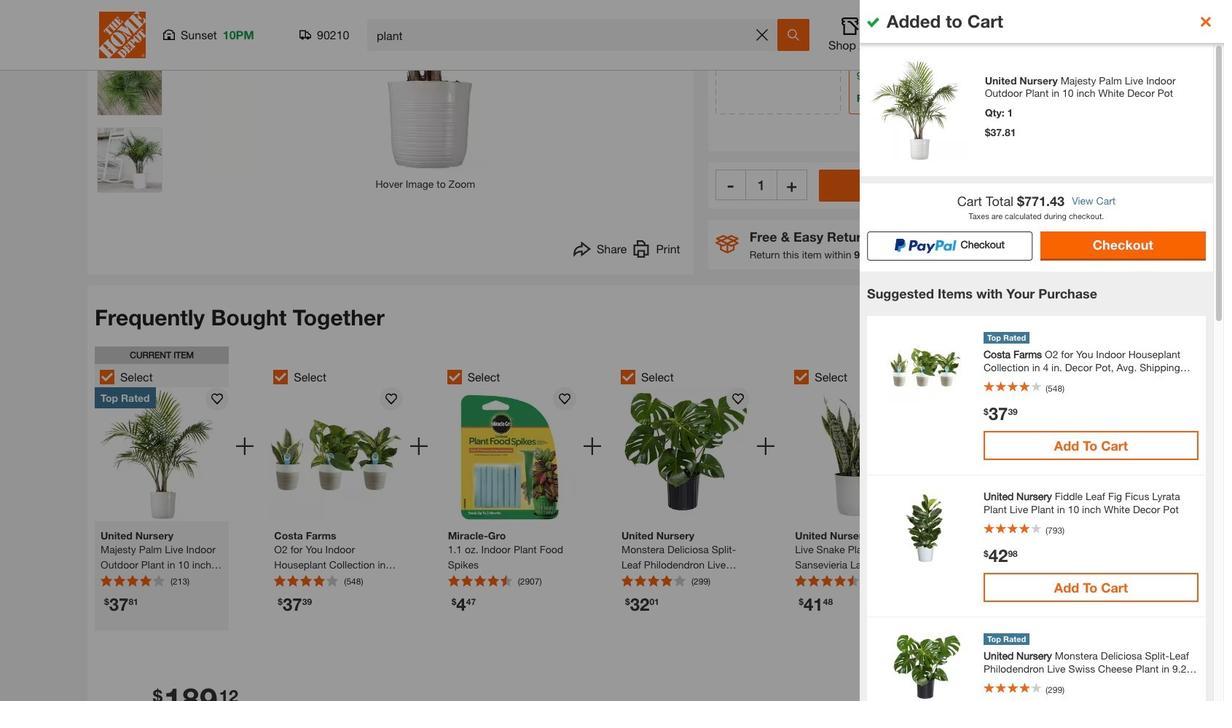 Task type: locate. For each thing, give the bounding box(es) containing it.
add to list image
[[906, 393, 918, 405]]

2 / 6 group
[[268, 347, 435, 637]]

6339926581112 image
[[98, 0, 162, 38]]

this is the first slide image
[[1048, 650, 1060, 662]]

add to list image inside 3 / 6 group
[[559, 393, 571, 405]]

2 add to list image from the left
[[385, 393, 397, 405]]

1 add to list image from the left
[[212, 393, 223, 405]]

add to list image for 1.1 oz. indoor plant food spikes image
[[559, 393, 571, 405]]

feedback link image
[[1205, 246, 1224, 325]]

add to list image inside the 2 / 6 "group"
[[385, 393, 397, 405]]

add to list image for o2 for you indoor houseplant collection in 4 in. decor pot, avg. shipping height 10 in. tall (3-pack) image
[[385, 393, 397, 405]]

add to list image inside 1 / 6 group
[[212, 393, 223, 405]]

add to list image
[[212, 393, 223, 405], [385, 393, 397, 405], [559, 393, 571, 405], [733, 393, 744, 405]]

add to list image inside 4 / 6 group
[[733, 393, 744, 405]]

3 add to list image from the left
[[559, 393, 571, 405]]

clear field icon image
[[757, 29, 768, 41]]

4 add to list image from the left
[[733, 393, 744, 405]]

5 / 6 group
[[789, 347, 956, 637]]

None field
[[746, 170, 777, 200]]

1 / 6 group
[[94, 347, 261, 637]]



Task type: describe. For each thing, give the bounding box(es) containing it.
1 gal. american boxwood shrub (2-pack) image
[[963, 387, 1098, 522]]

icon image
[[715, 236, 739, 254]]

add to list image for monstera deliciosa split-leaf philodendron live swiss cheese plant in 9.25 inch grower pot image
[[733, 393, 744, 405]]

1.1 oz. indoor plant food spikes image
[[442, 387, 577, 522]]

united nursery house plants 74509 4f.2 image
[[98, 51, 162, 115]]

monstera deliciosa split-leaf philodendron live swiss cheese plant in 9.25 inch grower pot image
[[616, 387, 750, 522]]

the home depot logo image
[[99, 12, 146, 58]]

live snake plant sansevieria laurentii in 10 inch white decor pot image
[[790, 387, 924, 522]]

united nursery house plants 74509 31.3 image
[[98, 128, 162, 192]]

o2 for you indoor houseplant collection in 4 in. decor pot, avg. shipping height 10 in. tall (3-pack) image
[[268, 387, 403, 522]]

3 / 6 group
[[441, 347, 609, 637]]

this is the last slide image
[[1105, 650, 1117, 662]]

4 / 6 group
[[615, 347, 782, 637]]



Task type: vqa. For each thing, say whether or not it's contained in the screenshot.
1 Gal. American Boxwood Shrub (2-Pack) image
yes



